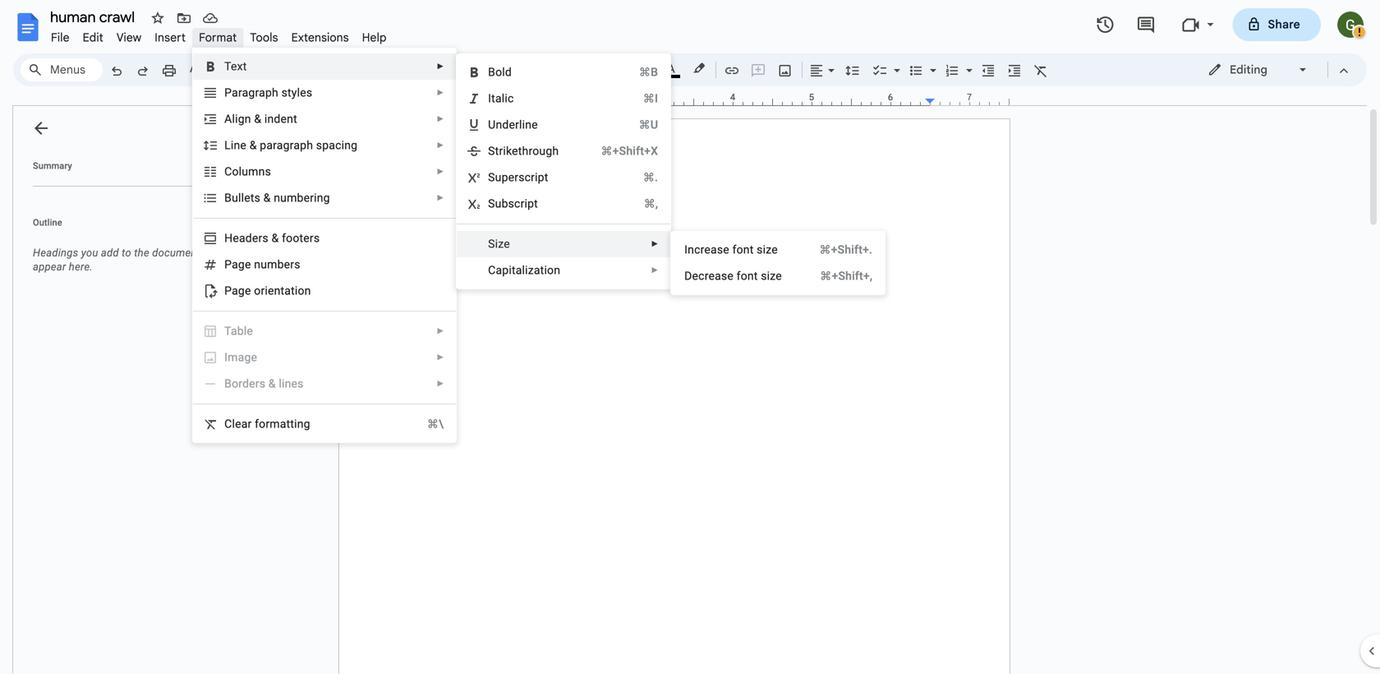 Task type: locate. For each thing, give the bounding box(es) containing it.
image m element
[[225, 351, 262, 364]]

1 horizontal spatial i
[[488, 92, 492, 105]]

a lign & indent
[[225, 112, 297, 126]]

you
[[81, 247, 98, 259]]

1 vertical spatial font
[[737, 269, 758, 283]]

document
[[152, 247, 201, 259]]

numbering
[[274, 191, 330, 205]]

menu item containing i
[[193, 344, 456, 371]]

i talic
[[488, 92, 514, 105]]

n
[[259, 165, 265, 178], [254, 258, 261, 271]]

ecrease
[[693, 269, 734, 283]]

size
[[757, 243, 778, 256], [761, 269, 782, 283]]

1 vertical spatial size
[[761, 269, 782, 283]]

main toolbar
[[102, 0, 1055, 429]]

orientation
[[254, 284, 311, 298]]

& inside menu item
[[269, 377, 276, 390]]

& for lign
[[254, 112, 262, 126]]

► inside borders & lines menu item
[[437, 379, 445, 388]]

increase font size i element
[[685, 243, 783, 256]]

format
[[199, 30, 237, 45]]

footers
[[282, 231, 320, 245]]

editing button
[[1197, 58, 1321, 82]]

stri k ethrough
[[488, 144, 559, 158]]

i down b
[[488, 92, 492, 105]]

b
[[488, 65, 496, 79]]

i left age
[[225, 351, 228, 364]]

& right lign
[[254, 112, 262, 126]]

menu bar containing file
[[44, 21, 393, 48]]

0 horizontal spatial i
[[225, 351, 228, 364]]

outline heading
[[13, 216, 237, 239]]

⌘,
[[644, 197, 659, 210]]

summary
[[33, 161, 72, 171]]

size
[[488, 237, 510, 251]]

page left the u
[[225, 258, 251, 271]]

0 vertical spatial font
[[733, 243, 754, 256]]

text s element
[[225, 60, 252, 73]]

1 vertical spatial page
[[225, 284, 251, 298]]

colum
[[225, 165, 259, 178]]

ncrease
[[688, 243, 730, 256]]

line & paragraph spacing image
[[844, 58, 863, 81]]

borders & lines
[[225, 377, 304, 390]]

h
[[225, 231, 233, 245]]

u nderline
[[488, 118, 538, 132]]

1 vertical spatial i
[[685, 243, 688, 256]]

highlight color image
[[690, 58, 709, 78]]

nderline
[[496, 118, 538, 132]]

page down page n u mbers
[[225, 284, 251, 298]]

borders & lines menu item
[[193, 371, 456, 397]]

s right bulle
[[254, 191, 261, 205]]

Menus field
[[21, 58, 103, 81]]

► inside table menu item
[[437, 326, 445, 336]]

the
[[134, 247, 149, 259]]

► for the image m element
[[437, 353, 445, 362]]

&
[[254, 112, 262, 126], [250, 139, 257, 152], [264, 191, 271, 205], [272, 231, 279, 245], [269, 377, 276, 390]]

2 horizontal spatial i
[[685, 243, 688, 256]]

⌘+shift+.
[[820, 243, 873, 256]]

summary heading
[[33, 159, 72, 173]]

⌘b element
[[620, 64, 659, 81]]

eaders
[[233, 231, 269, 245]]

& right eaders
[[272, 231, 279, 245]]

menu containing i
[[671, 231, 886, 295]]

lign
[[232, 112, 251, 126]]

help menu item
[[356, 28, 393, 47]]

& left 'lines'
[[269, 377, 276, 390]]

► for bullets & numbering t element
[[437, 193, 445, 203]]

⌘i
[[643, 92, 659, 105]]

menu
[[192, 48, 457, 443], [456, 53, 672, 289], [671, 231, 886, 295]]

font for ecrease
[[737, 269, 758, 283]]

i for ncrease font size
[[685, 243, 688, 256]]

0 horizontal spatial s
[[254, 191, 261, 205]]

⌘+shift+,
[[821, 269, 873, 283]]

line & paragraph spacing l element
[[225, 139, 363, 152]]

indent
[[265, 112, 297, 126]]

n up bulle t s & numbering
[[259, 165, 265, 178]]

i up d
[[685, 243, 688, 256]]

application
[[0, 0, 1381, 674]]

a
[[225, 112, 232, 126]]

menu bar
[[44, 21, 393, 48]]

styles
[[282, 86, 313, 99]]

0 vertical spatial n
[[259, 165, 265, 178]]

page
[[225, 258, 251, 271], [225, 284, 251, 298]]

page orientation
[[225, 284, 311, 298]]

1 page from the top
[[225, 258, 251, 271]]

underline u element
[[488, 118, 543, 132]]

► for text s element
[[437, 62, 445, 71]]

n left the mbers
[[254, 258, 261, 271]]

s uperscript
[[488, 171, 549, 184]]

b old
[[488, 65, 512, 79]]

font
[[733, 243, 754, 256], [737, 269, 758, 283]]

& right t
[[264, 191, 271, 205]]

u
[[261, 258, 267, 271]]

⌘u
[[639, 118, 659, 132]]

⌘.
[[644, 171, 659, 184]]

0 vertical spatial s
[[265, 165, 271, 178]]

text color image
[[663, 58, 681, 78]]

share
[[1269, 17, 1301, 32]]

capitalization 1 element
[[488, 263, 566, 277]]

add
[[101, 247, 119, 259]]

table menu item
[[193, 318, 456, 344]]

insert image image
[[776, 58, 795, 81]]

extensions menu item
[[285, 28, 356, 47]]

1 vertical spatial s
[[254, 191, 261, 205]]

document outline element
[[13, 106, 237, 674]]

spacing
[[316, 139, 358, 152]]

font up decrease font size d element
[[733, 243, 754, 256]]

2 page from the top
[[225, 284, 251, 298]]

0 vertical spatial i
[[488, 92, 492, 105]]

0 vertical spatial page
[[225, 258, 251, 271]]

insert menu item
[[148, 28, 192, 47]]

s right "colum"
[[265, 165, 271, 178]]

2 vertical spatial i
[[225, 351, 228, 364]]

i
[[488, 92, 492, 105], [685, 243, 688, 256], [225, 351, 228, 364]]

menu containing text
[[192, 48, 457, 443]]

n for u
[[254, 258, 261, 271]]

size for d ecrease font size
[[761, 269, 782, 283]]

i m age
[[225, 351, 257, 364]]

align & indent a element
[[225, 112, 302, 126]]

d ecrease font size
[[685, 269, 782, 283]]

bullets & numbering t element
[[225, 191, 335, 205]]

size down increase font size i element
[[761, 269, 782, 283]]

1 horizontal spatial s
[[265, 165, 271, 178]]

size up decrease font size d element
[[757, 243, 778, 256]]

⌘\
[[427, 417, 444, 431]]

n for s
[[259, 165, 265, 178]]

menu bar banner
[[0, 0, 1381, 674]]

lines
[[279, 377, 304, 390]]

menu item
[[193, 344, 456, 371]]

⌘i element
[[624, 90, 659, 107]]

format menu item
[[192, 28, 244, 47]]

⌘+shift+period element
[[800, 242, 873, 258]]

⌘backslash element
[[408, 416, 444, 432]]

0 vertical spatial size
[[757, 243, 778, 256]]

►
[[437, 62, 445, 71], [437, 88, 445, 97], [437, 114, 445, 124], [437, 141, 445, 150], [437, 167, 445, 176], [437, 193, 445, 203], [651, 239, 659, 249], [651, 266, 659, 275], [437, 326, 445, 336], [437, 353, 445, 362], [437, 379, 445, 388]]

► for line & paragraph spacing l element
[[437, 141, 445, 150]]

paragraph styles p element
[[225, 86, 317, 99]]

page orientation 3 element
[[225, 284, 316, 298]]

menu bar inside menu bar banner
[[44, 21, 393, 48]]

& right ine
[[250, 139, 257, 152]]

strikethrough k element
[[488, 144, 564, 158]]

formatting
[[255, 417, 310, 431]]

s
[[265, 165, 271, 178], [254, 191, 261, 205]]

font down increase font size i element
[[737, 269, 758, 283]]

file menu item
[[44, 28, 76, 47]]

1 vertical spatial n
[[254, 258, 261, 271]]



Task type: describe. For each thing, give the bounding box(es) containing it.
ethrough
[[512, 144, 559, 158]]

editing
[[1231, 62, 1268, 77]]

page for page n u mbers
[[225, 258, 251, 271]]

talic
[[492, 92, 514, 105]]

size o element
[[488, 237, 515, 251]]

& for eaders
[[272, 231, 279, 245]]

stri
[[488, 144, 506, 158]]

⌘+shift+comma element
[[801, 268, 873, 284]]

⌘+shift+x element
[[582, 143, 659, 159]]

outline
[[33, 217, 62, 228]]

borders & lines q element
[[225, 377, 309, 390]]

⌘+shift+x
[[601, 144, 659, 158]]

italic i element
[[488, 92, 519, 105]]

insert
[[155, 30, 186, 45]]

table 2 element
[[225, 324, 258, 338]]

old
[[496, 65, 512, 79]]

Rename text field
[[44, 7, 145, 26]]

tools menu item
[[244, 28, 285, 47]]

d
[[685, 269, 693, 283]]

p aragraph styles
[[225, 86, 313, 99]]

page for page orientation
[[225, 284, 251, 298]]

tools
[[250, 30, 278, 45]]

font for ncrease
[[733, 243, 754, 256]]

⌘comma element
[[624, 196, 659, 212]]

paragraph
[[260, 139, 313, 152]]

share button
[[1233, 8, 1322, 41]]

headings
[[33, 247, 78, 259]]

columns n element
[[225, 165, 276, 178]]

c
[[225, 417, 232, 431]]

bulle
[[225, 191, 251, 205]]

menu containing b
[[456, 53, 672, 289]]

here.
[[69, 261, 93, 273]]

⌘b
[[639, 65, 659, 79]]

page numbers u element
[[225, 258, 305, 271]]

will
[[203, 247, 220, 259]]

l ine & paragraph spacing
[[225, 139, 358, 152]]

decrease font size d element
[[685, 269, 787, 283]]

file
[[51, 30, 70, 45]]

h eaders & footers
[[225, 231, 320, 245]]

ipt
[[525, 197, 538, 210]]

► for 'align & indent a' element
[[437, 114, 445, 124]]

headers & footers h element
[[225, 231, 325, 245]]

ine
[[231, 139, 247, 152]]

r
[[521, 197, 525, 210]]

headings you add to the document will appear here.
[[33, 247, 220, 273]]

subsc
[[488, 197, 521, 210]]

s for n
[[265, 165, 271, 178]]

size for i ncrease font size
[[757, 243, 778, 256]]

superscript s element
[[488, 171, 554, 184]]

t
[[251, 191, 254, 205]]

c lear formatting
[[225, 417, 310, 431]]

appear
[[33, 261, 66, 273]]

right margin image
[[926, 93, 1009, 105]]

m
[[228, 351, 238, 364]]

help
[[362, 30, 387, 45]]

bold b element
[[488, 65, 517, 79]]

l
[[225, 139, 231, 152]]

subscript r element
[[488, 197, 543, 210]]

capitalization
[[488, 263, 561, 277]]

borders
[[225, 377, 266, 390]]

uperscript
[[495, 171, 549, 184]]

text
[[225, 60, 247, 73]]

► for borders & lines q element
[[437, 379, 445, 388]]

& for ine
[[250, 139, 257, 152]]

i for talic
[[488, 92, 492, 105]]

view
[[117, 30, 142, 45]]

u
[[488, 118, 496, 132]]

view menu item
[[110, 28, 148, 47]]

⌘u element
[[619, 117, 659, 133]]

i ncrease font size
[[685, 243, 778, 256]]

mbers
[[267, 258, 301, 271]]

extensions
[[291, 30, 349, 45]]

to
[[122, 247, 131, 259]]

edit menu item
[[76, 28, 110, 47]]

page n u mbers
[[225, 258, 301, 271]]

lear
[[232, 417, 252, 431]]

age
[[238, 351, 257, 364]]

► for columns n element
[[437, 167, 445, 176]]

colum n s
[[225, 165, 271, 178]]

s for t
[[254, 191, 261, 205]]

s
[[488, 171, 495, 184]]

aragraph
[[232, 86, 279, 99]]

k
[[506, 144, 512, 158]]

► for paragraph styles p element
[[437, 88, 445, 97]]

table
[[225, 324, 253, 338]]

edit
[[83, 30, 103, 45]]

Star checkbox
[[146, 7, 169, 30]]

► for table 2 'element'
[[437, 326, 445, 336]]

bulle t s & numbering
[[225, 191, 330, 205]]

mode and view toolbar
[[1196, 53, 1358, 86]]

application containing share
[[0, 0, 1381, 674]]

p
[[225, 86, 232, 99]]

subsc r ipt
[[488, 197, 538, 210]]

⌘period element
[[624, 169, 659, 186]]

clear formatting c element
[[225, 417, 315, 431]]



Task type: vqa. For each thing, say whether or not it's contained in the screenshot.
table 2 element
yes



